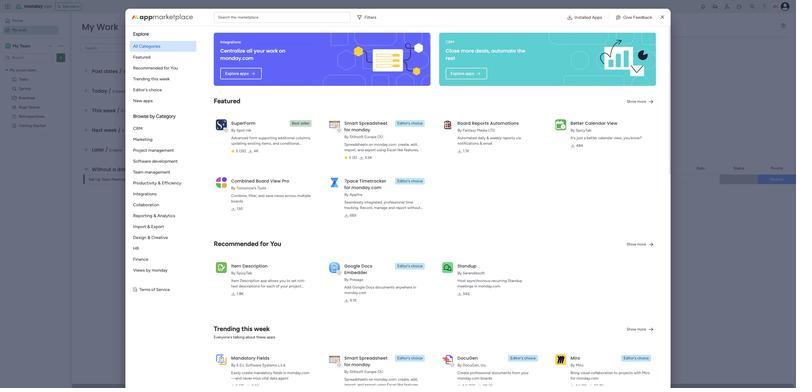 Task type: describe. For each thing, give the bounding box(es) containing it.
show for week
[[627, 327, 637, 332]]

analytics
[[157, 213, 175, 219]]

management for team management
[[145, 170, 170, 175]]

/ up next week / 0 items
[[117, 107, 120, 114]]

0 horizontal spatial of
[[151, 288, 155, 293]]

date
[[697, 166, 705, 171]]

my for my scrum team
[[10, 68, 15, 72]]

import, for advanced form supporting additional columns, updating existing items, and conditional filtering
[[345, 148, 357, 153]]

next
[[92, 127, 103, 134]]

getting started
[[19, 123, 46, 128]]

0 horizontal spatial recommended for you
[[133, 65, 178, 71]]

hide
[[144, 46, 152, 50]]

0 horizontal spatial trending this week
[[133, 76, 170, 82]]

using for easily create mandatory fields in monday.com —and never miss vital data again!
[[377, 383, 386, 388]]

marketing
[[133, 137, 153, 142]]

stiltsoft for easily create mandatory fields in monday.com —and never miss vital data again!
[[350, 370, 364, 375]]

rest
[[446, 55, 456, 62]]

daily
[[478, 136, 486, 141]]

1 horizontal spatial recommended for you
[[214, 240, 281, 248]]

work.
[[361, 211, 370, 216]]

1 horizontal spatial this
[[242, 325, 253, 333]]

items inside today / 0 items
[[116, 89, 125, 94]]

spreadsheets on monday.com: create, edit, import, and export using excel-like features. for easily create mandatory fields in monday.com —and never miss vital data again!
[[345, 378, 419, 388]]

1 vertical spatial miro
[[576, 364, 584, 368]]

these
[[257, 335, 266, 340]]

1 horizontal spatial a
[[584, 136, 586, 141]]

vital
[[262, 377, 269, 381]]

0 for this week /
[[121, 109, 123, 114]]

report
[[396, 206, 407, 210]]

0 horizontal spatial software
[[133, 159, 151, 164]]

edit, for automated daily & weekly reports via notifications & email
[[411, 142, 419, 147]]

about
[[246, 335, 256, 340]]

easily create mandatory fields in monday.com —and never miss vital data again!
[[231, 371, 310, 381]]

notifications image
[[701, 4, 707, 9]]

automations
[[491, 120, 519, 127]]

timetracker
[[360, 178, 386, 184]]

project
[[133, 148, 147, 153]]

just
[[577, 136, 584, 141]]

calendar
[[586, 120, 606, 127]]

integrated,
[[365, 200, 383, 205]]

smart spreadsheet for monday for easily create mandatory fields in monday.com —and never miss vital data again!
[[345, 356, 388, 368]]

excel- for create professional documents from your monday.com boards
[[387, 383, 398, 388]]

1 horizontal spatial you
[[270, 240, 281, 248]]

development
[[152, 159, 178, 164]]

management for project management
[[148, 148, 174, 153]]

inbox image
[[713, 4, 719, 9]]

by inside "item description by spicytab"
[[231, 271, 236, 276]]

1 horizontal spatial integrations
[[221, 40, 241, 44]]

work inside centralize all your work on monday.com
[[266, 47, 278, 54]]

smart spreadsheet for monday for advanced form supporting additional columns, updating existing items, and conditional filtering
[[345, 120, 388, 133]]

by for views
[[146, 268, 151, 273]]

0 vertical spatial recommended
[[133, 65, 163, 71]]

by presago
[[345, 278, 364, 282]]

fields
[[273, 371, 283, 376]]

669
[[350, 213, 357, 218]]

everyone's talking about these apps
[[214, 335, 275, 340]]

in for meetings
[[475, 284, 478, 289]]

show more for week
[[627, 327, 647, 332]]

terms
[[139, 288, 150, 293]]

centralize all your work on monday.com
[[221, 47, 286, 62]]

text
[[231, 284, 238, 289]]

hr
[[133, 246, 139, 251]]

up
[[96, 177, 100, 182]]

explore for centralize all your work on monday.com
[[225, 71, 239, 76]]

dapulse x slim image
[[661, 14, 665, 21]]

/ left 1
[[130, 166, 133, 173]]

docs inside add google docs documents anywhere in monday.com
[[366, 285, 375, 290]]

0 vertical spatial this
[[151, 76, 158, 82]]

this
[[92, 107, 102, 114]]

export for easily create mandatory fields in monday.com —and never miss vital data again!
[[365, 383, 376, 388]]

monday.com inside centralize all your work on monday.com
[[221, 55, 254, 62]]

for inside bring visual collaboration to projects with miro for monday.com
[[571, 377, 576, 381]]

5 (26)
[[236, 149, 246, 154]]

m
[[6, 44, 10, 48]]

miro inside bring visual collaboration to projects with miro for monday.com
[[643, 371, 650, 376]]

& up "email"
[[487, 136, 490, 141]]

productivity & efficiency
[[133, 181, 182, 186]]

item description app allows you to set rich- text descriptions for each of your project items
[[231, 279, 306, 294]]

home button
[[3, 16, 59, 25]]

everyone's
[[214, 335, 232, 340]]

advanced form supporting additional columns, updating existing items, and conditional filtering
[[231, 136, 311, 151]]

spreadsheets on monday.com: create, edit, import, and export using excel-like features. for advanced form supporting additional columns, updating existing items, and conditional filtering
[[345, 142, 419, 153]]

1 horizontal spatial crm
[[446, 40, 455, 44]]

0 vertical spatial featured
[[133, 55, 151, 60]]

like for automated daily & weekly reports via notifications & email
[[398, 148, 403, 153]]

it's just a better calendar view, you know?
[[571, 136, 642, 141]]

export
[[151, 224, 164, 230]]

give
[[624, 15, 633, 20]]

workspace selection element
[[5, 43, 31, 49]]

items inside this week / 0 items
[[124, 109, 134, 114]]

Filter dashboard by text search field
[[81, 44, 132, 52]]

search
[[218, 15, 230, 20]]

my work button
[[3, 26, 59, 35]]

seamlessly integrated, professional time tracking. record, manage and report without the extra work.
[[345, 200, 421, 216]]

5 (6)
[[349, 156, 357, 160]]

team inside workspace selection element
[[20, 43, 30, 48]]

more for trending this week
[[638, 327, 647, 332]]

in inside 'easily create mandatory fields in monday.com —and never miss vital data again!'
[[284, 371, 287, 376]]

see
[[63, 4, 69, 9]]

monday.com inside 7pace timetracker for monday.com
[[352, 185, 382, 191]]

give feedback link
[[612, 12, 657, 23]]

/ right dates
[[119, 68, 122, 75]]

docs inside "google docs embedder"
[[362, 263, 373, 270]]

notifications
[[458, 141, 479, 146]]

combined
[[231, 178, 255, 184]]

status
[[734, 166, 745, 171]]

documents inside create professional documents from your monday.com boards
[[492, 371, 512, 376]]

spot-
[[237, 128, 247, 133]]

0 horizontal spatial you
[[171, 65, 178, 71]]

tomorrow's
[[237, 186, 257, 191]]

installed apps button
[[563, 12, 607, 23]]

standup by serandibsoft
[[458, 263, 485, 276]]

search everything image
[[750, 4, 756, 9]]

customize
[[183, 46, 201, 50]]

and inside seamlessly integrated, professional time tracking. record, manage and report without the extra work.
[[389, 206, 395, 210]]

0 for past dates /
[[123, 70, 126, 74]]

views
[[133, 268, 145, 273]]

view for board
[[271, 178, 281, 184]]

set
[[292, 279, 297, 284]]

to inside item description app allows you to set rich- text descriptions for each of your project items
[[287, 279, 291, 284]]

maria williams image
[[782, 2, 790, 11]]

items inside later / 0 items
[[113, 148, 122, 153]]

app
[[261, 279, 267, 284]]

combine, filter, and save views across multiple boards
[[231, 194, 311, 204]]

1 horizontal spatial recommended
[[214, 240, 259, 248]]

descriptions
[[239, 284, 260, 289]]

import
[[133, 224, 146, 230]]

finance
[[133, 257, 148, 262]]

0 inside today / 0 items
[[112, 89, 115, 94]]

using for advanced form supporting additional columns, updating existing items, and conditional filtering
[[377, 148, 386, 153]]

—and
[[231, 377, 242, 381]]

bring
[[571, 371, 580, 376]]

roadmap
[[19, 96, 35, 100]]

0 for next week /
[[122, 129, 124, 133]]

customize button
[[174, 44, 203, 52]]

better
[[587, 136, 598, 141]]

spicytab inside better calendar view by spicytab
[[576, 128, 592, 133]]

your inside centralize all your work on monday.com
[[254, 47, 265, 54]]

banner logo image for close more deals, automate the rest
[[597, 37, 650, 82]]

more for featured
[[638, 99, 647, 104]]

collaboration
[[592, 371, 614, 376]]

search image
[[125, 46, 130, 50]]

monday.com inside host asynchronous recurring standup meetings in monday.com
[[479, 284, 501, 289]]

meeting
[[112, 177, 126, 182]]

on for by e.s.l software systems l.t.d.
[[369, 378, 373, 382]]

1 horizontal spatial trending
[[214, 325, 240, 333]]

monday.com: for automated daily & weekly reports via notifications & email
[[374, 142, 397, 147]]

your inside create professional documents from your monday.com boards
[[522, 371, 529, 376]]

multiple
[[297, 194, 311, 198]]

7pace
[[345, 178, 358, 184]]

monday.com inside 'easily create mandatory fields in monday.com —and never miss vital data again!'
[[287, 371, 310, 376]]

more for recommended for you
[[638, 242, 647, 247]]

google inside "google docs embedder"
[[345, 263, 361, 270]]

reporting & analytics
[[133, 213, 175, 219]]

to inside bring visual collaboration to projects with miro for monday.com
[[615, 371, 618, 376]]

sprints
[[19, 86, 31, 91]]

spreadsheet for advanced form supporting additional columns, updating existing items, and conditional filtering
[[359, 120, 388, 127]]

you inside item description app allows you to set rich- text descriptions for each of your project items
[[280, 279, 286, 284]]

smart for easily create mandatory fields in monday.com —and never miss vital data again!
[[345, 356, 358, 362]]

never
[[243, 377, 252, 381]]

spicytab inside "item description by spicytab"
[[237, 271, 252, 276]]

1.1k
[[463, 149, 470, 154]]

europe for advanced form supporting additional columns, updating existing items, and conditional filtering
[[365, 135, 377, 139]]

1 vertical spatial crm
[[133, 126, 143, 131]]

1 show from the top
[[627, 99, 637, 104]]

form
[[250, 136, 258, 141]]

1 show more button from the top
[[625, 97, 657, 106]]

smart for advanced form supporting additional columns, updating existing items, and conditional filtering
[[345, 120, 358, 127]]

bring visual collaboration to projects with miro for monday.com
[[571, 371, 650, 381]]

creative
[[152, 235, 168, 240]]

by spot-nik
[[231, 128, 251, 133]]

team management
[[133, 170, 170, 175]]

dev
[[44, 3, 52, 10]]

0 horizontal spatial explore
[[133, 31, 149, 37]]

& for analytics
[[154, 213, 156, 219]]

1 vertical spatial trending this week
[[214, 325, 270, 333]]

columns,
[[296, 136, 311, 141]]

people
[[660, 166, 672, 171]]



Task type: locate. For each thing, give the bounding box(es) containing it.
systems
[[262, 364, 277, 368]]

google inside add google docs documents anywhere in monday.com
[[353, 285, 365, 290]]

filtering
[[231, 147, 245, 151]]

software development
[[133, 159, 178, 164]]

the right automate
[[518, 47, 526, 54]]

0 vertical spatial the
[[231, 15, 237, 20]]

1 smart spreadsheet for monday from the top
[[345, 120, 388, 133]]

1 excel- from the top
[[387, 148, 398, 153]]

my work
[[12, 28, 27, 32]]

items up without a date / 1 item
[[113, 148, 122, 153]]

0 vertical spatial 5
[[236, 149, 238, 154]]

monday dev
[[24, 3, 52, 10]]

2 vertical spatial show more button
[[625, 326, 657, 334]]

without
[[408, 206, 421, 210]]

work right all
[[266, 47, 278, 54]]

1.8k
[[237, 292, 244, 297]]

software inside mandatory fields by e.s.l software systems l.t.d.
[[246, 364, 262, 368]]

editor's
[[133, 87, 148, 93], [398, 121, 411, 126], [398, 179, 411, 184], [398, 264, 411, 269], [398, 356, 411, 361], [511, 356, 524, 361], [624, 356, 637, 361]]

select product image
[[5, 4, 10, 9]]

and inside the 'advanced form supporting additional columns, updating existing items, and conditional filtering'
[[273, 141, 279, 146]]

0 right the today
[[112, 89, 115, 94]]

the inside seamlessly integrated, professional time tracking. record, manage and report without the extra work.
[[345, 211, 350, 216]]

& left "efficiency"
[[158, 181, 161, 186]]

export for advanced form supporting additional columns, updating existing items, and conditional filtering
[[365, 148, 376, 153]]

for inside 7pace timetracker for monday.com
[[345, 185, 351, 191]]

my right caret down 'image'
[[10, 68, 15, 72]]

conditional
[[280, 141, 299, 146]]

2 spreadsheets from the top
[[345, 378, 368, 382]]

1 vertical spatial software
[[246, 364, 262, 368]]

browse by category
[[133, 114, 176, 120]]

monday.com down "visual" at the right bottom of the page
[[577, 377, 599, 381]]

monday.com: for create professional documents from your monday.com boards
[[374, 378, 397, 382]]

by right views
[[146, 268, 151, 273]]

2 horizontal spatial the
[[518, 47, 526, 54]]

crm up the close
[[446, 40, 455, 44]]

explore apps for rest
[[451, 71, 475, 76]]

in for anywhere
[[414, 285, 417, 290]]

by appfire
[[345, 193, 363, 197]]

0 left 'browse'
[[121, 109, 123, 114]]

& left export
[[147, 224, 150, 230]]

1 vertical spatial import,
[[345, 383, 357, 388]]

7pace timetracker for monday.com
[[345, 178, 386, 191]]

1 horizontal spatial 5
[[349, 156, 352, 160]]

your right all
[[254, 47, 265, 54]]

apps image
[[737, 4, 743, 9]]

all
[[247, 47, 253, 54]]

explore for close more deals, automate the rest
[[451, 71, 465, 76]]

explore up all
[[133, 31, 149, 37]]

and inside the combine, filter, and save views across multiple boards
[[259, 194, 265, 198]]

design & creative
[[133, 235, 168, 240]]

2 horizontal spatial explore
[[451, 71, 465, 76]]

combined board view pro by tomorrow's tools
[[231, 178, 289, 191]]

standup inside host asynchronous recurring standup meetings in monday.com
[[508, 279, 523, 284]]

again!
[[278, 377, 289, 381]]

by stiltsoft europe oü for advanced form supporting additional columns, updating existing items, and conditional filtering
[[345, 135, 384, 139]]

management
[[148, 148, 174, 153], [145, 170, 170, 175]]

1 show more from the top
[[627, 99, 647, 104]]

1 export from the top
[[365, 148, 376, 153]]

trending up everyone's
[[214, 325, 240, 333]]

by right 'browse'
[[150, 114, 155, 120]]

1 vertical spatial create,
[[398, 378, 410, 382]]

list box
[[0, 64, 70, 204]]

1 horizontal spatial board
[[458, 120, 471, 127]]

1 image
[[717, 0, 722, 6]]

view left pro
[[271, 178, 281, 184]]

europe for easily create mandatory fields in monday.com —and never miss vital data again!
[[365, 370, 377, 375]]

software up the item
[[133, 159, 151, 164]]

banner logo image for centralize all your work on monday.com
[[353, 33, 424, 86]]

my inside button
[[12, 28, 17, 32]]

5 for smart spreadsheet for monday
[[349, 156, 352, 160]]

my right the workspace image
[[13, 43, 19, 48]]

documents left anywhere on the bottom
[[376, 285, 395, 290]]

0 vertical spatial description
[[243, 263, 268, 270]]

items inside next week / 0 items
[[125, 129, 135, 133]]

view inside better calendar view by spicytab
[[608, 120, 618, 127]]

0 vertical spatial you
[[624, 136, 630, 141]]

spreadsheet for easily create mandatory fields in monday.com —and never miss vital data again!
[[359, 356, 388, 362]]

1 vertical spatial recommended
[[214, 240, 259, 248]]

0 vertical spatial by stiltsoft europe oü
[[345, 135, 384, 139]]

2 excel- from the top
[[387, 383, 398, 388]]

my inside workspace selection element
[[13, 43, 19, 48]]

0 vertical spatial features.
[[404, 148, 419, 153]]

1 vertical spatial docs
[[366, 285, 375, 290]]

monday.com down create
[[458, 377, 480, 381]]

2 features. from the top
[[404, 383, 419, 388]]

2 europe from the top
[[365, 370, 377, 375]]

all
[[133, 44, 138, 49]]

1 horizontal spatial boards
[[481, 377, 493, 381]]

docs up embedder
[[362, 263, 373, 270]]

bugs
[[19, 105, 27, 110]]

this up the new apps
[[151, 76, 158, 82]]

explore apps
[[225, 71, 249, 76], [451, 71, 475, 76]]

nik
[[247, 128, 251, 133]]

item for item description app allows you to set rich- text descriptions for each of your project items
[[231, 279, 239, 284]]

2 explore apps from the left
[[451, 71, 475, 76]]

more inside "close more deals, automate the rest"
[[461, 47, 475, 54]]

app logo image
[[216, 119, 227, 130], [329, 119, 340, 130], [443, 119, 454, 130], [556, 119, 567, 130], [216, 177, 227, 188], [329, 177, 340, 188], [216, 262, 227, 273], [329, 262, 340, 273], [443, 262, 454, 273], [216, 355, 227, 366], [329, 355, 340, 366], [443, 355, 454, 366], [556, 355, 567, 366]]

2 stiltsoft from the top
[[350, 370, 364, 375]]

hide done items
[[144, 46, 172, 50]]

calendar
[[599, 136, 613, 141]]

0 horizontal spatial view
[[271, 178, 281, 184]]

my for my team
[[13, 43, 19, 48]]

2 show from the top
[[627, 242, 637, 247]]

monday.com inside bring visual collaboration to projects with miro for monday.com
[[577, 377, 599, 381]]

0 vertical spatial edit,
[[411, 142, 419, 147]]

0 vertical spatial europe
[[365, 135, 377, 139]]

work down the home
[[18, 28, 27, 32]]

0 vertical spatial smart
[[345, 120, 358, 127]]

to left projects
[[615, 371, 618, 376]]

/ right the today
[[109, 88, 111, 94]]

0 vertical spatial trending this week
[[133, 76, 170, 82]]

0 inside later / 0 items
[[109, 148, 112, 153]]

/ right later
[[105, 147, 108, 153]]

1 horizontal spatial banner logo image
[[597, 37, 650, 82]]

week
[[160, 76, 170, 82], [103, 107, 116, 114], [104, 127, 117, 134], [254, 325, 270, 333]]

software
[[133, 159, 151, 164], [246, 364, 262, 368]]

help image
[[762, 4, 768, 9]]

0 vertical spatial to
[[287, 279, 291, 284]]

0 horizontal spatial banner logo image
[[353, 33, 424, 86]]

1 vertical spatial 5
[[349, 156, 352, 160]]

1 vertical spatial to
[[615, 371, 618, 376]]

0 down this week / 0 items
[[122, 129, 124, 133]]

design
[[133, 235, 147, 240]]

my for my work
[[12, 28, 17, 32]]

edit, for create professional documents from your monday.com boards
[[411, 378, 419, 382]]

combine,
[[231, 194, 248, 198]]

2 show more from the top
[[627, 242, 647, 247]]

boards down combine,
[[231, 199, 243, 204]]

boards inside create professional documents from your monday.com boards
[[481, 377, 493, 381]]

items down new
[[124, 109, 134, 114]]

0 vertical spatial boards
[[231, 199, 243, 204]]

2 using from the top
[[377, 383, 386, 388]]

reports
[[472, 120, 489, 127]]

export
[[365, 148, 376, 153], [365, 383, 376, 388]]

trending up the new apps
[[133, 76, 150, 82]]

2 item from the top
[[231, 279, 239, 284]]

like for create professional documents from your monday.com boards
[[398, 383, 403, 388]]

monday.com down centralize
[[221, 55, 254, 62]]

queue
[[28, 105, 40, 110]]

by for browse
[[150, 114, 155, 120]]

google up embedder
[[345, 263, 361, 270]]

spreadsheets for advanced form supporting additional columns, updating existing items, and conditional filtering
[[345, 142, 368, 147]]

show more for you
[[627, 242, 647, 247]]

1 vertical spatial featured
[[214, 97, 241, 105]]

items up this week / 0 items
[[116, 89, 125, 94]]

1 like from the top
[[398, 148, 403, 153]]

monday.com down timetracker
[[352, 185, 382, 191]]

invite members image
[[725, 4, 731, 9]]

later
[[92, 147, 104, 153]]

board inside board reports automations by fantasy media ltd
[[458, 120, 471, 127]]

3 show more from the top
[[627, 327, 647, 332]]

spicytab up just
[[576, 128, 592, 133]]

automate
[[492, 47, 517, 54]]

monday.com:
[[374, 142, 397, 147], [374, 378, 397, 382]]

2 horizontal spatial in
[[475, 284, 478, 289]]

public board image
[[12, 77, 17, 82]]

1 item from the top
[[231, 263, 242, 270]]

efficiency
[[162, 181, 182, 186]]

in down asynchronous
[[475, 284, 478, 289]]

trending
[[133, 76, 150, 82], [214, 325, 240, 333]]

monday.com inside add google docs documents anywhere in monday.com
[[345, 291, 367, 296]]

features. for create professional documents from your monday.com boards
[[404, 383, 419, 388]]

2 create, from the top
[[398, 378, 410, 382]]

by inside board reports automations by fantasy media ltd
[[458, 128, 462, 133]]

of inside item description app allows you to set rich- text descriptions for each of your project items
[[276, 284, 280, 289]]

create, for create professional documents from your monday.com boards
[[398, 378, 410, 382]]

5 left (6)
[[349, 156, 352, 160]]

excel- for automated daily & weekly reports via notifications & email
[[387, 148, 398, 153]]

explore
[[133, 31, 149, 37], [225, 71, 239, 76], [451, 71, 465, 76]]

item
[[136, 168, 144, 172]]

board up fantasy
[[458, 120, 471, 127]]

0 vertical spatial miro
[[571, 356, 581, 362]]

integrations up centralize
[[221, 40, 241, 44]]

miro up the by miro
[[571, 356, 581, 362]]

in up again!
[[284, 371, 287, 376]]

apps marketplace image
[[132, 14, 193, 21]]

1 horizontal spatial work
[[266, 47, 278, 54]]

0 vertical spatial a
[[584, 136, 586, 141]]

monday.com up 9.1k
[[345, 291, 367, 296]]

to left set
[[287, 279, 291, 284]]

oü for advanced form supporting additional columns, updating existing items, and conditional filtering
[[378, 135, 384, 139]]

1 europe from the top
[[365, 135, 377, 139]]

0 inside next week / 0 items
[[122, 129, 124, 133]]

1 vertical spatial team
[[133, 170, 144, 175]]

apps down "close more deals, automate the rest"
[[466, 71, 475, 76]]

oü for easily create mandatory fields in monday.com —and never miss vital data again!
[[378, 370, 384, 375]]

my work
[[82, 21, 118, 33]]

1 horizontal spatial team
[[101, 177, 111, 182]]

1 vertical spatial using
[[377, 383, 386, 388]]

team right "up" on the top left of the page
[[101, 177, 111, 182]]

of right each
[[276, 284, 280, 289]]

to
[[287, 279, 291, 284], [615, 371, 618, 376]]

professional inside create professional documents from your monday.com boards
[[470, 371, 491, 376]]

on
[[279, 47, 286, 54], [369, 142, 373, 147], [369, 378, 373, 382]]

1 monday.com: from the top
[[374, 142, 397, 147]]

the inside "close more deals, automate the rest"
[[518, 47, 526, 54]]

monday.com inside create professional documents from your monday.com boards
[[458, 377, 480, 381]]

item description by spicytab
[[231, 263, 268, 276]]

monday.com down recurring
[[479, 284, 501, 289]]

1 smart from the top
[[345, 120, 358, 127]]

terms of use image
[[133, 287, 137, 293]]

1 vertical spatial features.
[[404, 383, 419, 388]]

2 smart spreadsheet for monday from the top
[[345, 356, 388, 368]]

mandatory
[[231, 356, 256, 362]]

updating
[[231, 141, 247, 146]]

documents left from
[[492, 371, 512, 376]]

& up export
[[154, 213, 156, 219]]

items down text
[[231, 290, 241, 294]]

professional up report on the bottom
[[384, 200, 405, 205]]

trending this week up everyone's talking about these apps
[[214, 325, 270, 333]]

item inside "item description by spicytab"
[[231, 263, 242, 270]]

items,
[[262, 141, 272, 146]]

management up development
[[148, 148, 174, 153]]

in inside host asynchronous recurring standup meetings in monday.com
[[475, 284, 478, 289]]

description inside item description app allows you to set rich- text descriptions for each of your project items
[[240, 279, 260, 284]]

view for calendar
[[608, 120, 618, 127]]

1 vertical spatial board
[[256, 178, 269, 184]]

items right the done
[[162, 46, 172, 50]]

0 vertical spatial spreadsheet
[[359, 120, 388, 127]]

in right anywhere on the bottom
[[414, 285, 417, 290]]

1 features. from the top
[[404, 148, 419, 153]]

2 vertical spatial your
[[522, 371, 529, 376]]

1 vertical spatial view
[[271, 178, 281, 184]]

edit,
[[411, 142, 419, 147], [411, 378, 419, 382]]

a right just
[[584, 136, 586, 141]]

0 vertical spatial oü
[[378, 135, 384, 139]]

1 vertical spatial show more button
[[625, 240, 657, 249]]

2 edit, from the top
[[411, 378, 419, 382]]

0 horizontal spatial trending
[[133, 76, 150, 82]]

import, for easily create mandatory fields in monday.com —and never miss vital data again!
[[345, 383, 357, 388]]

by inside combined board view pro by tomorrow's tools
[[231, 186, 236, 191]]

& for efficiency
[[158, 181, 161, 186]]

1 vertical spatial spreadsheets on monday.com: create, edit, import, and export using excel-like features.
[[345, 378, 419, 388]]

of
[[276, 284, 280, 289], [151, 288, 155, 293]]

import,
[[345, 148, 357, 153], [345, 383, 357, 388]]

stiltsoft for advanced form supporting additional columns, updating existing items, and conditional filtering
[[350, 135, 364, 139]]

set
[[89, 177, 95, 182]]

e.s.l
[[237, 364, 245, 368]]

2 like from the top
[[398, 383, 403, 388]]

2 spreadsheet from the top
[[359, 356, 388, 362]]

1 horizontal spatial the
[[345, 211, 350, 216]]

1 stiltsoft from the top
[[350, 135, 364, 139]]

professional down inc.
[[470, 371, 491, 376]]

1
[[134, 168, 135, 172]]

explore apps down centralize
[[225, 71, 249, 76]]

features. for automated daily & weekly reports via notifications & email
[[404, 148, 419, 153]]

2 vertical spatial on
[[369, 378, 373, 382]]

description for item description app allows you to set rich- text descriptions for each of your project items
[[240, 279, 260, 284]]

description inside "item description by spicytab"
[[243, 263, 268, 270]]

2 import, from the top
[[345, 383, 357, 388]]

1 horizontal spatial you
[[624, 136, 630, 141]]

new apps
[[133, 98, 153, 103]]

items right dates
[[127, 70, 136, 74]]

show more button for week
[[625, 326, 657, 334]]

items inside item description app allows you to set rich- text descriptions for each of your project items
[[231, 290, 241, 294]]

& for export
[[147, 224, 150, 230]]

recommended for you up "item description by spicytab"
[[214, 240, 281, 248]]

you
[[171, 65, 178, 71], [270, 240, 281, 248]]

by stiltsoft europe oü
[[345, 135, 384, 139], [345, 370, 384, 375]]

1 vertical spatial your
[[281, 284, 288, 289]]

1 horizontal spatial trending this week
[[214, 325, 270, 333]]

boards inside the combine, filter, and save views across multiple boards
[[231, 199, 243, 204]]

banner logo image
[[353, 33, 424, 86], [597, 37, 650, 82]]

0 horizontal spatial spicytab
[[237, 271, 252, 276]]

my
[[82, 21, 94, 33], [12, 28, 17, 32], [13, 43, 19, 48], [10, 68, 15, 72]]

0 vertical spatial integrations
[[221, 40, 241, 44]]

view up view,
[[608, 120, 618, 127]]

apps down centralize all your work on monday.com
[[240, 71, 249, 76]]

option
[[0, 65, 70, 66]]

by inside mandatory fields by e.s.l software systems l.t.d.
[[231, 364, 236, 368]]

0 horizontal spatial standup
[[458, 263, 477, 270]]

create
[[242, 371, 253, 376]]

this up everyone's talking about these apps
[[242, 325, 253, 333]]

show for you
[[627, 242, 637, 247]]

next week / 0 items
[[92, 127, 135, 134]]

public board image
[[12, 123, 17, 128]]

& down daily at the top right
[[480, 141, 483, 146]]

list box containing my scrum team
[[0, 64, 70, 204]]

item for item description by spicytab
[[231, 263, 242, 270]]

1 vertical spatial smart
[[345, 356, 358, 362]]

in inside add google docs documents anywhere in monday.com
[[414, 285, 417, 290]]

docs down embedder
[[366, 285, 375, 290]]

know?
[[631, 136, 642, 141]]

1 vertical spatial you
[[270, 240, 281, 248]]

1 vertical spatial item
[[231, 279, 239, 284]]

without
[[92, 166, 111, 173]]

best
[[292, 121, 300, 126]]

professional inside seamlessly integrated, professional time tracking. record, manage and report without the extra work.
[[384, 200, 405, 205]]

filter,
[[249, 194, 258, 198]]

0 vertical spatial by
[[150, 114, 155, 120]]

1 horizontal spatial of
[[276, 284, 280, 289]]

smart
[[345, 120, 358, 127], [345, 356, 358, 362]]

2 oü from the top
[[378, 370, 384, 375]]

1 spreadsheet from the top
[[359, 120, 388, 127]]

1 vertical spatial standup
[[508, 279, 523, 284]]

items up marketing
[[125, 129, 135, 133]]

0 vertical spatial show
[[627, 99, 637, 104]]

0 horizontal spatial 5
[[236, 149, 238, 154]]

& for creative
[[148, 235, 151, 240]]

the down tracking.
[[345, 211, 350, 216]]

for
[[164, 65, 170, 71], [345, 127, 351, 133], [345, 185, 351, 191], [260, 240, 269, 248], [261, 284, 266, 289], [345, 362, 351, 368], [571, 377, 576, 381]]

1 horizontal spatial spicytab
[[576, 128, 592, 133]]

1 vertical spatial professional
[[470, 371, 491, 376]]

/ down this week / 0 items
[[118, 127, 121, 134]]

spreadsheets for easily create mandatory fields in monday.com —and never miss vital data again!
[[345, 378, 368, 382]]

recurring
[[492, 279, 507, 284]]

software up create
[[246, 364, 262, 368]]

0 horizontal spatial work
[[18, 28, 27, 32]]

create
[[458, 371, 470, 376]]

rich-
[[298, 279, 306, 284]]

None search field
[[81, 44, 132, 52]]

in
[[475, 284, 478, 289], [414, 285, 417, 290], [284, 371, 287, 376]]

1 vertical spatial spreadsheet
[[359, 356, 388, 362]]

my left work
[[82, 21, 94, 33]]

view inside combined board view pro by tomorrow's tools
[[271, 178, 281, 184]]

apps right these
[[267, 335, 275, 340]]

board inside combined board view pro by tomorrow's tools
[[256, 178, 269, 184]]

2 by stiltsoft europe oü from the top
[[345, 370, 384, 375]]

5
[[236, 149, 238, 154], [349, 156, 352, 160]]

0 vertical spatial standup
[[458, 263, 477, 270]]

explore apps down rest
[[451, 71, 475, 76]]

spicytab up the descriptions
[[237, 271, 252, 276]]

standup up serandibsoft
[[458, 263, 477, 270]]

europe
[[365, 135, 377, 139], [365, 370, 377, 375]]

0 inside the past dates / 0 items
[[123, 70, 126, 74]]

0 horizontal spatial in
[[284, 371, 287, 376]]

by inside standup by serandibsoft
[[458, 271, 462, 276]]

0 vertical spatial trending
[[133, 76, 150, 82]]

1 vertical spatial spreadsheets
[[345, 378, 368, 382]]

apps right new
[[143, 98, 153, 103]]

your left the project
[[281, 284, 288, 289]]

3 show from the top
[[627, 327, 637, 332]]

docugen,
[[463, 364, 480, 368]]

marketplace
[[238, 15, 259, 20]]

0 horizontal spatial you
[[280, 279, 286, 284]]

miro up bring
[[576, 364, 584, 368]]

1 explore apps from the left
[[225, 71, 249, 76]]

2 export from the top
[[365, 383, 376, 388]]

presago
[[350, 278, 364, 282]]

items inside the past dates / 0 items
[[127, 70, 136, 74]]

trending this week up the new apps
[[133, 76, 170, 82]]

1 vertical spatial integrations
[[133, 192, 157, 197]]

2 vertical spatial the
[[345, 211, 350, 216]]

a left date
[[113, 166, 116, 173]]

standup inside standup by serandibsoft
[[458, 263, 477, 270]]

on for by spot-nik
[[369, 142, 373, 147]]

1 import, from the top
[[345, 148, 357, 153]]

0
[[123, 70, 126, 74], [112, 89, 115, 94], [121, 109, 123, 114], [122, 129, 124, 133], [109, 148, 112, 153]]

0 vertical spatial export
[[365, 148, 376, 153]]

3 show more button from the top
[[625, 326, 657, 334]]

9.1k
[[350, 299, 357, 303]]

your right from
[[522, 371, 529, 376]]

work inside button
[[18, 28, 27, 32]]

1 by stiltsoft europe oü from the top
[[345, 135, 384, 139]]

description up app
[[243, 263, 268, 270]]

1 spreadsheets on monday.com: create, edit, import, and export using excel-like features. from the top
[[345, 142, 419, 153]]

1 create, from the top
[[398, 142, 410, 147]]

feedback
[[634, 15, 653, 20]]

management up productivity & efficiency
[[145, 170, 170, 175]]

team up productivity
[[133, 170, 144, 175]]

1 vertical spatial europe
[[365, 370, 377, 375]]

& right design
[[148, 235, 151, 240]]

crm up marketing
[[133, 126, 143, 131]]

1 vertical spatial spicytab
[[237, 271, 252, 276]]

board up "tools"
[[256, 178, 269, 184]]

the
[[231, 15, 237, 20], [518, 47, 526, 54], [345, 211, 350, 216]]

1 vertical spatial recommended for you
[[214, 240, 281, 248]]

show more button for you
[[625, 240, 657, 249]]

additional
[[278, 136, 295, 141]]

1 vertical spatial documents
[[492, 371, 512, 376]]

create, for automated daily & weekly reports via notifications & email
[[398, 142, 410, 147]]

you right view,
[[624, 136, 630, 141]]

team
[[27, 68, 36, 72]]

monday.com up again!
[[287, 371, 310, 376]]

1 horizontal spatial professional
[[470, 371, 491, 376]]

date
[[117, 166, 129, 173]]

1 edit, from the top
[[411, 142, 419, 147]]

0 vertical spatial docs
[[362, 263, 373, 270]]

2 monday.com: from the top
[[374, 378, 397, 382]]

2 horizontal spatial your
[[522, 371, 529, 376]]

0 horizontal spatial the
[[231, 15, 237, 20]]

team up search in workspace field
[[20, 43, 30, 48]]

tracking.
[[345, 206, 359, 210]]

1 vertical spatial stiltsoft
[[350, 370, 364, 375]]

1 using from the top
[[377, 148, 386, 153]]

explore apps for monday.com
[[225, 71, 249, 76]]

0 inside this week / 0 items
[[121, 109, 123, 114]]

standup right recurring
[[508, 279, 523, 284]]

2 smart from the top
[[345, 356, 358, 362]]

the right 'search'
[[231, 15, 237, 20]]

documents inside add google docs documents anywhere in monday.com
[[376, 285, 395, 290]]

workspace image
[[5, 43, 11, 49]]

installed
[[575, 15, 592, 20]]

0 horizontal spatial team
[[20, 43, 30, 48]]

choice
[[149, 87, 162, 93], [412, 121, 423, 126], [412, 179, 423, 184], [412, 264, 423, 269], [412, 356, 423, 361], [525, 356, 536, 361], [638, 356, 650, 361]]

2 show more button from the top
[[625, 240, 657, 249]]

my inside list box
[[10, 68, 15, 72]]

service
[[156, 288, 170, 293]]

Search in workspace field
[[11, 55, 46, 61]]

caret down image
[[6, 68, 8, 72]]

on inside centralize all your work on monday.com
[[279, 47, 286, 54]]

description for item description by spicytab
[[243, 263, 268, 270]]

miro right with
[[643, 371, 650, 376]]

0 horizontal spatial your
[[254, 47, 265, 54]]

google down presago
[[353, 285, 365, 290]]

0 vertical spatial board
[[458, 120, 471, 127]]

0 horizontal spatial a
[[113, 166, 116, 173]]

5 for superform
[[236, 149, 238, 154]]

0 vertical spatial management
[[148, 148, 174, 153]]

this week / 0 items
[[92, 107, 134, 114]]

without a date / 1 item
[[92, 166, 144, 173]]

2 spreadsheets on monday.com: create, edit, import, and export using excel-like features. from the top
[[345, 378, 419, 388]]

1 oü from the top
[[378, 135, 384, 139]]

integrations down productivity
[[133, 192, 157, 197]]

my for my work
[[82, 21, 94, 33]]

2 vertical spatial show more
[[627, 327, 647, 332]]

1 vertical spatial on
[[369, 142, 373, 147]]

1 horizontal spatial documents
[[492, 371, 512, 376]]

my down the home
[[12, 28, 17, 32]]

media
[[477, 128, 488, 133]]

1 vertical spatial google
[[353, 285, 365, 290]]

for inside item description app allows you to set rich- text descriptions for each of your project items
[[261, 284, 266, 289]]

description up the descriptions
[[240, 279, 260, 284]]

item inside item description app allows you to set rich- text descriptions for each of your project items
[[231, 279, 239, 284]]

by inside better calendar view by spicytab
[[571, 128, 576, 133]]

2 vertical spatial miro
[[643, 371, 650, 376]]

google docs embedder
[[345, 263, 373, 276]]

your inside item description app allows you to set rich- text descriptions for each of your project items
[[281, 284, 288, 289]]

today
[[92, 88, 107, 94]]

1 spreadsheets from the top
[[345, 142, 368, 147]]

by stiltsoft europe oü for easily create mandatory fields in monday.com —and never miss vital data again!
[[345, 370, 384, 375]]

boards down inc.
[[481, 377, 493, 381]]



Task type: vqa. For each thing, say whether or not it's contained in the screenshot.
the 'monday.com:' to the bottom
yes



